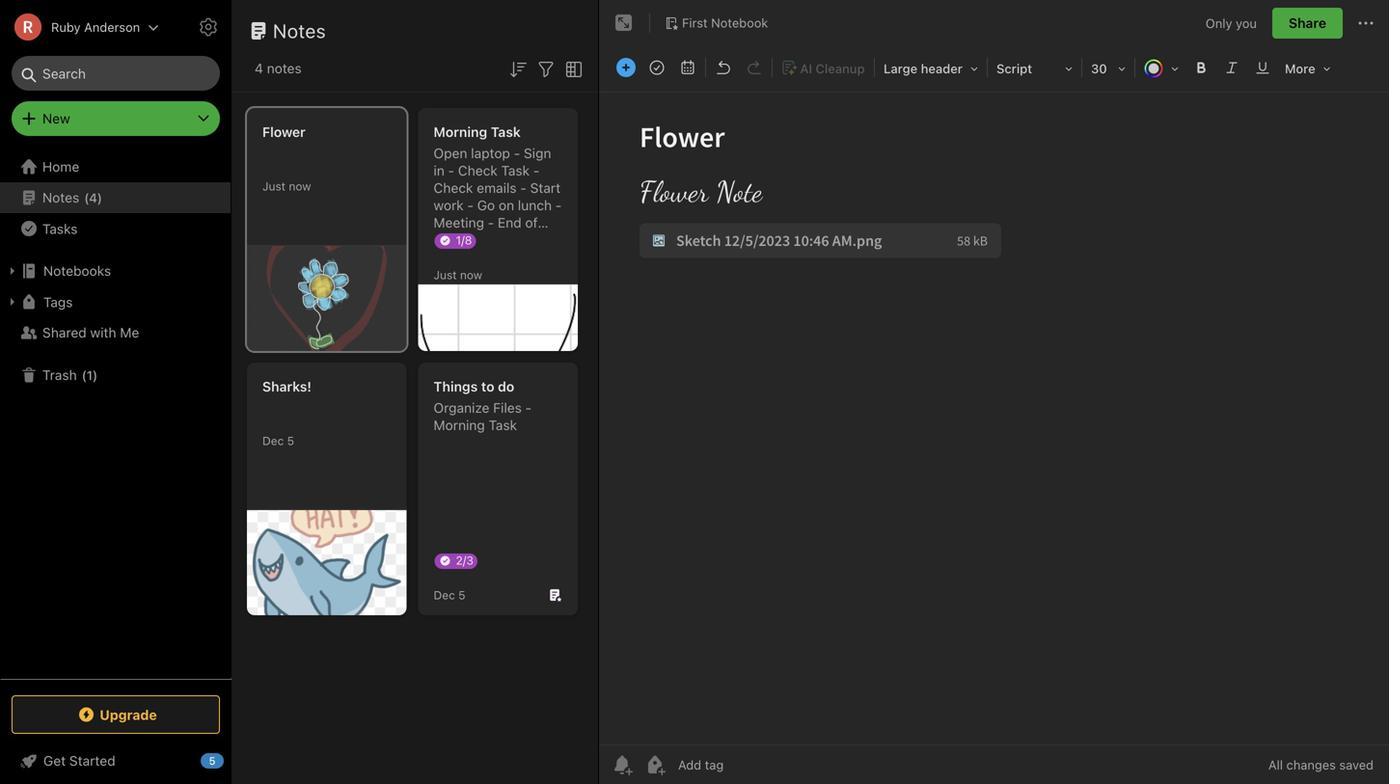 Task type: locate. For each thing, give the bounding box(es) containing it.
1 vertical spatial just
[[434, 268, 457, 282]]

1 vertical spatial 5
[[459, 589, 466, 602]]

saved
[[1340, 758, 1374, 772]]

Heading level field
[[877, 54, 985, 82]]

( for trash
[[82, 368, 87, 382]]

1 horizontal spatial notes
[[273, 19, 326, 42]]

) inside notes ( 4 )
[[97, 190, 102, 205]]

script
[[997, 61, 1033, 76]]

0 vertical spatial just
[[262, 179, 286, 193]]

check
[[458, 163, 498, 179], [434, 180, 473, 196]]

share button
[[1273, 8, 1343, 39]]

( for notes
[[84, 190, 89, 205]]

italic image
[[1219, 54, 1246, 81]]

things
[[434, 379, 478, 395]]

30
[[1091, 61, 1107, 76]]

notes
[[267, 60, 302, 76]]

tree
[[0, 152, 232, 678]]

emails
[[477, 180, 517, 196]]

with
[[90, 325, 116, 341]]

undo image
[[710, 54, 737, 81]]

check up "work"
[[434, 180, 473, 196]]

)
[[97, 190, 102, 205], [93, 368, 98, 382]]

0 horizontal spatial notes
[[42, 190, 79, 206]]

0 horizontal spatial just now
[[262, 179, 311, 193]]

1 vertical spatial )
[[93, 368, 98, 382]]

notes inside tree
[[42, 190, 79, 206]]

( inside notes ( 4 )
[[84, 190, 89, 205]]

(
[[84, 190, 89, 205], [82, 368, 87, 382]]

just now down "1/8"
[[434, 268, 483, 282]]

add a reminder image
[[611, 754, 634, 777]]

1 vertical spatial notes
[[42, 190, 79, 206]]

2 vertical spatial task
[[489, 417, 517, 433]]

1 horizontal spatial now
[[460, 268, 483, 282]]

0 vertical spatial notes
[[273, 19, 326, 42]]

5 inside help and learning task checklist field
[[209, 755, 216, 768]]

5
[[287, 434, 294, 448], [459, 589, 466, 602], [209, 755, 216, 768]]

1 vertical spatial dec
[[434, 589, 455, 602]]

me
[[120, 325, 139, 341]]

) inside trash ( 1 )
[[93, 368, 98, 382]]

-
[[514, 145, 520, 161], [448, 163, 455, 179], [533, 163, 540, 179], [520, 180, 527, 196], [467, 197, 474, 213], [556, 197, 562, 213], [488, 215, 494, 231], [526, 400, 532, 416]]

- left go
[[467, 197, 474, 213]]

just down flower
[[262, 179, 286, 193]]

get
[[43, 753, 66, 769]]

more
[[1285, 61, 1316, 76]]

open
[[434, 145, 467, 161]]

first
[[682, 16, 708, 30]]

do
[[498, 379, 515, 395]]

morning down organize at left
[[434, 417, 485, 433]]

1 vertical spatial morning
[[434, 417, 485, 433]]

0 vertical spatial 4
[[255, 60, 263, 76]]

notes
[[273, 19, 326, 42], [42, 190, 79, 206]]

task image
[[644, 54, 671, 81]]

task
[[491, 124, 521, 140], [501, 163, 530, 179], [489, 417, 517, 433]]

expand tags image
[[5, 294, 20, 310]]

morning
[[434, 124, 487, 140], [434, 417, 485, 433]]

2 vertical spatial 5
[[209, 755, 216, 768]]

1 horizontal spatial just now
[[434, 268, 483, 282]]

tags
[[43, 294, 73, 310]]

1
[[87, 368, 93, 382]]

0 vertical spatial morning
[[434, 124, 487, 140]]

task up laptop
[[491, 124, 521, 140]]

1 vertical spatial check
[[434, 180, 473, 196]]

None search field
[[25, 56, 207, 91]]

( inside trash ( 1 )
[[82, 368, 87, 382]]

4 left notes
[[255, 60, 263, 76]]

1 horizontal spatial dec
[[434, 589, 455, 602]]

4
[[255, 60, 263, 76], [89, 190, 97, 205]]

shared with me link
[[0, 317, 231, 348]]

0 vertical spatial 5
[[287, 434, 294, 448]]

home link
[[0, 152, 232, 182]]

0 vertical spatial now
[[289, 179, 311, 193]]

0 vertical spatial task
[[491, 124, 521, 140]]

notes down home
[[42, 190, 79, 206]]

just now down flower
[[262, 179, 311, 193]]

just down day
[[434, 268, 457, 282]]

) down home "link"
[[97, 190, 102, 205]]

notes for notes ( 4 )
[[42, 190, 79, 206]]

dec 5 down 2/3
[[434, 589, 466, 602]]

( right trash
[[82, 368, 87, 382]]

0 horizontal spatial just
[[262, 179, 286, 193]]

1 vertical spatial dec 5
[[434, 589, 466, 602]]

- right files
[[526, 400, 532, 416]]

- down "start"
[[556, 197, 562, 213]]

0 vertical spatial (
[[84, 190, 89, 205]]

check down laptop
[[458, 163, 498, 179]]

( down home "link"
[[84, 190, 89, 205]]

4 inside notes ( 4 )
[[89, 190, 97, 205]]

just now
[[262, 179, 311, 193], [434, 268, 483, 282]]

1 vertical spatial just now
[[434, 268, 483, 282]]

you
[[1236, 16, 1257, 30]]

1 vertical spatial 4
[[89, 190, 97, 205]]

ruby
[[51, 20, 81, 34]]

dec
[[262, 434, 284, 448], [434, 589, 455, 602]]

thumbnail image
[[247, 246, 407, 351], [418, 285, 578, 351], [247, 510, 407, 616]]

1 horizontal spatial 4
[[255, 60, 263, 76]]

task inside things to do organize files - morning task
[[489, 417, 517, 433]]

morning up open
[[434, 124, 487, 140]]

- up lunch
[[520, 180, 527, 196]]

to
[[481, 379, 495, 395]]

now down flower
[[289, 179, 311, 193]]

first notebook button
[[658, 10, 775, 37]]

things to do organize files - morning task
[[434, 379, 532, 433]]

1 morning from the top
[[434, 124, 487, 140]]

- down go
[[488, 215, 494, 231]]

5 down 2/3
[[459, 589, 466, 602]]

0 horizontal spatial 4
[[89, 190, 97, 205]]

upgrade button
[[12, 696, 220, 734]]

notebooks link
[[0, 256, 231, 287]]

0 horizontal spatial 5
[[209, 755, 216, 768]]

expand notebooks image
[[5, 263, 20, 279]]

more actions image
[[1355, 12, 1378, 35]]

0 vertical spatial dec
[[262, 434, 284, 448]]

More field
[[1279, 54, 1338, 82]]

task up emails
[[501, 163, 530, 179]]

) right trash
[[93, 368, 98, 382]]

task down files
[[489, 417, 517, 433]]

1 vertical spatial (
[[82, 368, 87, 382]]

- left sign
[[514, 145, 520, 161]]

underline image
[[1250, 54, 1277, 81]]

Font color field
[[1138, 54, 1186, 82]]

sharks!
[[262, 379, 312, 395]]

dec 5 down sharks!
[[262, 434, 294, 448]]

notes up notes
[[273, 19, 326, 42]]

) for trash
[[93, 368, 98, 382]]

2 morning from the top
[[434, 417, 485, 433]]

5 left click to collapse image
[[209, 755, 216, 768]]

just
[[262, 179, 286, 193], [434, 268, 457, 282]]

meeting
[[434, 215, 484, 231]]

sign
[[524, 145, 551, 161]]

now
[[289, 179, 311, 193], [460, 268, 483, 282]]

go
[[477, 197, 495, 213]]

2 horizontal spatial 5
[[459, 589, 466, 602]]

4 down home "link"
[[89, 190, 97, 205]]

tags button
[[0, 287, 231, 317]]

5 down sharks!
[[287, 434, 294, 448]]

dec 5
[[262, 434, 294, 448], [434, 589, 466, 602]]

thumbnail image for morning task open laptop - sign in - check task - check emails - start work - go on lunch - meeting - end of day
[[247, 246, 407, 351]]

expand note image
[[613, 12, 636, 35]]

now down "1/8"
[[460, 268, 483, 282]]

0 horizontal spatial dec
[[262, 434, 284, 448]]

started
[[69, 753, 115, 769]]

0 vertical spatial )
[[97, 190, 102, 205]]

0 horizontal spatial dec 5
[[262, 434, 294, 448]]

header
[[921, 61, 963, 76]]

on
[[499, 197, 514, 213]]



Task type: vqa. For each thing, say whether or not it's contained in the screenshot.
the Most analytical, interpretive, or persuasive essays tend to follow the same basic pattern. This structure should help you formulate effective outlines for most ...
no



Task type: describe. For each thing, give the bounding box(es) containing it.
bold image
[[1188, 54, 1215, 81]]

1 vertical spatial now
[[460, 268, 483, 282]]

changes
[[1287, 758, 1336, 772]]

add filters image
[[535, 58, 558, 81]]

start
[[530, 180, 561, 196]]

- down sign
[[533, 163, 540, 179]]

tasks button
[[0, 213, 231, 244]]

large
[[884, 61, 918, 76]]

all
[[1269, 758, 1283, 772]]

shared
[[42, 325, 87, 341]]

new
[[42, 110, 70, 126]]

organize
[[434, 400, 490, 416]]

note window element
[[599, 0, 1390, 785]]

trash
[[42, 367, 77, 383]]

settings image
[[197, 15, 220, 39]]

- right in
[[448, 163, 455, 179]]

Add tag field
[[676, 757, 821, 773]]

1 vertical spatial task
[[501, 163, 530, 179]]

notes for notes
[[273, 19, 326, 42]]

shared with me
[[42, 325, 139, 341]]

day
[[434, 232, 456, 248]]

thumbnail image for things to do organize files - morning task
[[247, 510, 407, 616]]

lunch
[[518, 197, 552, 213]]

work
[[434, 197, 464, 213]]

anderson
[[84, 20, 140, 34]]

notebooks
[[43, 263, 111, 279]]

end
[[498, 215, 522, 231]]

Search text field
[[25, 56, 207, 91]]

get started
[[43, 753, 115, 769]]

new button
[[12, 101, 220, 136]]

files
[[493, 400, 522, 416]]

Insert field
[[612, 54, 641, 81]]

morning task open laptop - sign in - check task - check emails - start work - go on lunch - meeting - end of day
[[434, 124, 562, 248]]

home
[[42, 159, 79, 175]]

first notebook
[[682, 16, 768, 30]]

0 horizontal spatial now
[[289, 179, 311, 193]]

Account field
[[0, 8, 159, 46]]

of
[[525, 215, 538, 231]]

notes ( 4 )
[[42, 190, 102, 206]]

0 vertical spatial just now
[[262, 179, 311, 193]]

share
[[1289, 15, 1327, 31]]

tree containing home
[[0, 152, 232, 678]]

Help and Learning task checklist field
[[0, 746, 232, 777]]

add tag image
[[644, 754, 667, 777]]

morning inside things to do organize files - morning task
[[434, 417, 485, 433]]

trash ( 1 )
[[42, 367, 98, 383]]

More actions field
[[1355, 8, 1378, 39]]

click to collapse image
[[224, 749, 239, 772]]

upgrade
[[100, 707, 157, 723]]

tasks
[[42, 221, 78, 237]]

0 vertical spatial dec 5
[[262, 434, 294, 448]]

2/3
[[456, 554, 474, 567]]

) for notes
[[97, 190, 102, 205]]

0 vertical spatial check
[[458, 163, 498, 179]]

only you
[[1206, 16, 1257, 30]]

Font size field
[[1085, 54, 1133, 82]]

flower
[[262, 124, 306, 140]]

only
[[1206, 16, 1233, 30]]

1 horizontal spatial 5
[[287, 434, 294, 448]]

Note Editor text field
[[599, 93, 1390, 745]]

calendar event image
[[675, 54, 702, 81]]

Add filters field
[[535, 56, 558, 81]]

View options field
[[558, 56, 586, 81]]

1/8
[[456, 234, 472, 247]]

morning inside morning task open laptop - sign in - check task - check emails - start work - go on lunch - meeting - end of day
[[434, 124, 487, 140]]

laptop
[[471, 145, 510, 161]]

1 horizontal spatial just
[[434, 268, 457, 282]]

in
[[434, 163, 445, 179]]

4 notes
[[255, 60, 302, 76]]

- inside things to do organize files - morning task
[[526, 400, 532, 416]]

large header
[[884, 61, 963, 76]]

ruby anderson
[[51, 20, 140, 34]]

notebook
[[711, 16, 768, 30]]

1 horizontal spatial dec 5
[[434, 589, 466, 602]]

Font family field
[[990, 54, 1080, 82]]

Sort options field
[[507, 56, 530, 81]]

all changes saved
[[1269, 758, 1374, 772]]



